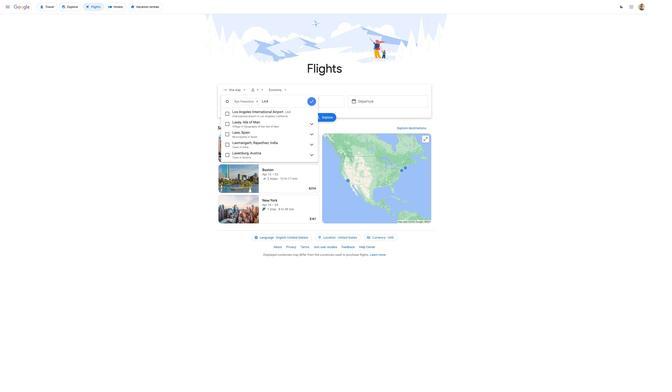 Task type: vqa. For each thing, say whether or not it's contained in the screenshot.
bottom "list box"
yes



Task type: describe. For each thing, give the bounding box(es) containing it.
frontier, spirit, and sun country airlines image
[[262, 177, 266, 181]]

Where else?  text field
[[262, 96, 306, 107]]

Where to?  text field
[[284, 96, 344, 108]]

done image
[[309, 99, 314, 104]]

toggle nearby airports for laxenburg, austria image
[[309, 153, 314, 158]]

1 vertical spatial list box
[[221, 108, 318, 162]]

change appearance image
[[616, 2, 627, 12]]

frontier image
[[262, 208, 266, 211]]

Departure text field
[[358, 96, 424, 107]]

Flight search field
[[214, 84, 435, 162]]

187 US dollars text field
[[310, 217, 316, 221]]

toggle nearby airports for laxey, isle of man image
[[309, 122, 314, 127]]



Task type: locate. For each thing, give the bounding box(es) containing it.
main menu image
[[5, 4, 10, 9]]

206 US dollars text field
[[309, 187, 316, 191]]

suggested trips from san francisco region
[[218, 123, 431, 226]]

list box
[[232, 96, 306, 107], [221, 108, 318, 162]]

 image
[[277, 207, 278, 212]]

0 vertical spatial list box
[[232, 96, 306, 107]]

 image
[[279, 177, 279, 181]]

None field
[[221, 86, 248, 94], [267, 86, 289, 94], [221, 86, 248, 94], [267, 86, 289, 94]]

option
[[232, 96, 261, 107]]

56 US dollars text field
[[311, 156, 316, 160]]

option inside enter your origin dialog
[[232, 96, 261, 107]]

enter your origin dialog
[[221, 95, 318, 162]]

toggle nearby airports for laxmangarh, rajasthan, india image
[[309, 142, 314, 147]]

toggle nearby airports for laxe, spain image
[[309, 132, 314, 137]]



